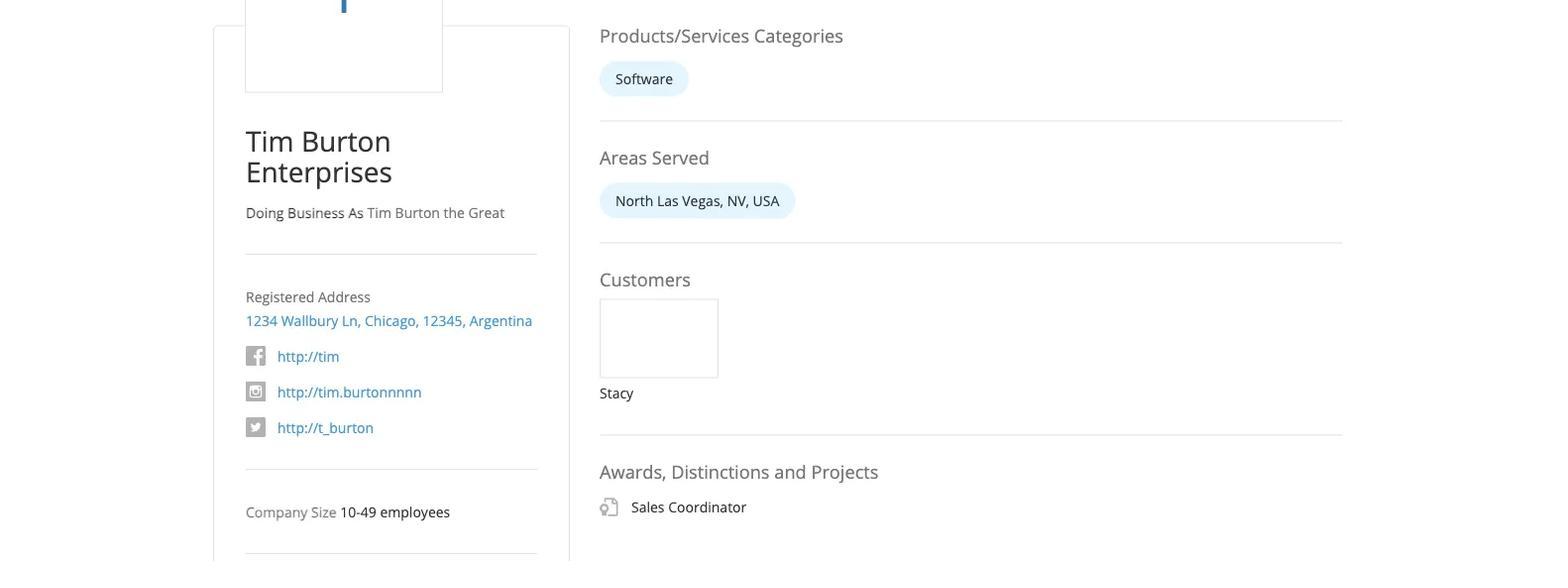 Task type: locate. For each thing, give the bounding box(es) containing it.
and
[[775, 459, 807, 484]]

tim
[[246, 122, 294, 159], [368, 203, 392, 222]]

1 horizontal spatial actionview image
[[600, 497, 620, 517]]

sales
[[632, 498, 665, 517]]

1 vertical spatial tim
[[368, 203, 392, 222]]

actionview image left sales
[[600, 497, 620, 517]]

0 vertical spatial tim
[[246, 122, 294, 159]]

actionview image
[[246, 382, 266, 402], [246, 418, 266, 437]]

actionview image down 1234
[[246, 346, 266, 366]]

software
[[616, 70, 673, 88]]

0 vertical spatial actionview image
[[246, 346, 266, 366]]

address
[[318, 287, 371, 306]]

burton left the
[[395, 203, 440, 222]]

las
[[657, 192, 679, 210]]

distinctions
[[672, 459, 770, 484]]

1 actionview image from the top
[[246, 382, 266, 402]]

0 horizontal spatial burton
[[301, 122, 391, 159]]

areas served
[[600, 145, 710, 170]]

0 vertical spatial burton
[[301, 122, 391, 159]]

tim burton enterprises
[[246, 122, 393, 190]]

company size 10-49 employees
[[246, 502, 451, 521]]

great
[[469, 203, 505, 222]]

company
[[246, 502, 308, 521]]

burton
[[301, 122, 391, 159], [395, 203, 440, 222]]

0 horizontal spatial tim
[[246, 122, 294, 159]]

employees
[[380, 502, 451, 521]]

tim right as
[[368, 203, 392, 222]]

registered address 1234 wallbury ln, chicago, 12345, argentina
[[246, 287, 533, 330]]

north las vegas, nv, usa
[[616, 192, 780, 210]]

0 vertical spatial actionview image
[[246, 382, 266, 402]]

tim up doing
[[246, 122, 294, 159]]

usa
[[753, 192, 780, 210]]

2 actionview image from the top
[[246, 418, 266, 437]]

actionview image
[[246, 346, 266, 366], [600, 497, 620, 517]]

1 vertical spatial actionview image
[[246, 418, 266, 437]]

actionview image for http://t_burton
[[246, 418, 266, 437]]

1 vertical spatial burton
[[395, 203, 440, 222]]

http://tim link
[[278, 347, 340, 366]]

coordinator
[[669, 498, 747, 517]]

1 horizontal spatial burton
[[395, 203, 440, 222]]

as
[[348, 203, 364, 222]]

1 horizontal spatial tim
[[368, 203, 392, 222]]

12345,
[[423, 311, 466, 330]]

actionview image left http://t_burton link
[[246, 418, 266, 437]]

burton up as
[[301, 122, 391, 159]]

products/services categories
[[600, 23, 844, 48]]

actionview image down 1234
[[246, 382, 266, 402]]

1 vertical spatial actionview image
[[600, 497, 620, 517]]

ln,
[[342, 311, 361, 330]]

served
[[652, 145, 710, 170]]

chicago,
[[365, 311, 419, 330]]



Task type: describe. For each thing, give the bounding box(es) containing it.
argentina
[[470, 311, 533, 330]]

enterprises
[[246, 152, 393, 190]]

doing business as tim burton the great
[[246, 203, 505, 222]]

areas
[[600, 145, 648, 170]]

registered
[[246, 287, 315, 306]]

awards,
[[600, 459, 667, 484]]

sales coordinator
[[632, 498, 747, 517]]

http://t_burton
[[278, 418, 374, 437]]

vegas,
[[683, 192, 724, 210]]

burton inside tim burton enterprises
[[301, 122, 391, 159]]

projects
[[812, 459, 879, 484]]

the
[[444, 203, 465, 222]]

wallbury
[[281, 311, 339, 330]]

http://tim.burtonnnnn link
[[278, 382, 422, 401]]

categories
[[754, 23, 844, 48]]

1234
[[246, 311, 278, 330]]

business
[[288, 203, 345, 222]]

tim inside tim burton enterprises
[[246, 122, 294, 159]]

http://t_burton link
[[278, 418, 374, 437]]

10-
[[340, 502, 361, 521]]

http://tim.burtonnnnn
[[278, 382, 422, 401]]

products/services
[[600, 23, 750, 48]]

north
[[616, 192, 654, 210]]

49
[[361, 502, 377, 521]]

nv,
[[728, 192, 750, 210]]

actionview image for http://tim.burtonnnnn
[[246, 382, 266, 402]]

http://tim
[[278, 347, 340, 366]]

stacy
[[600, 384, 634, 403]]

0 horizontal spatial actionview image
[[246, 346, 266, 366]]

size
[[311, 502, 337, 521]]

awards, distinctions and projects
[[600, 459, 879, 484]]

doing
[[246, 203, 284, 222]]

1234 wallbury ln, chicago, 12345, argentina link
[[246, 311, 533, 330]]

customers
[[600, 267, 691, 292]]



Task type: vqa. For each thing, say whether or not it's contained in the screenshot.
"Projects"
yes



